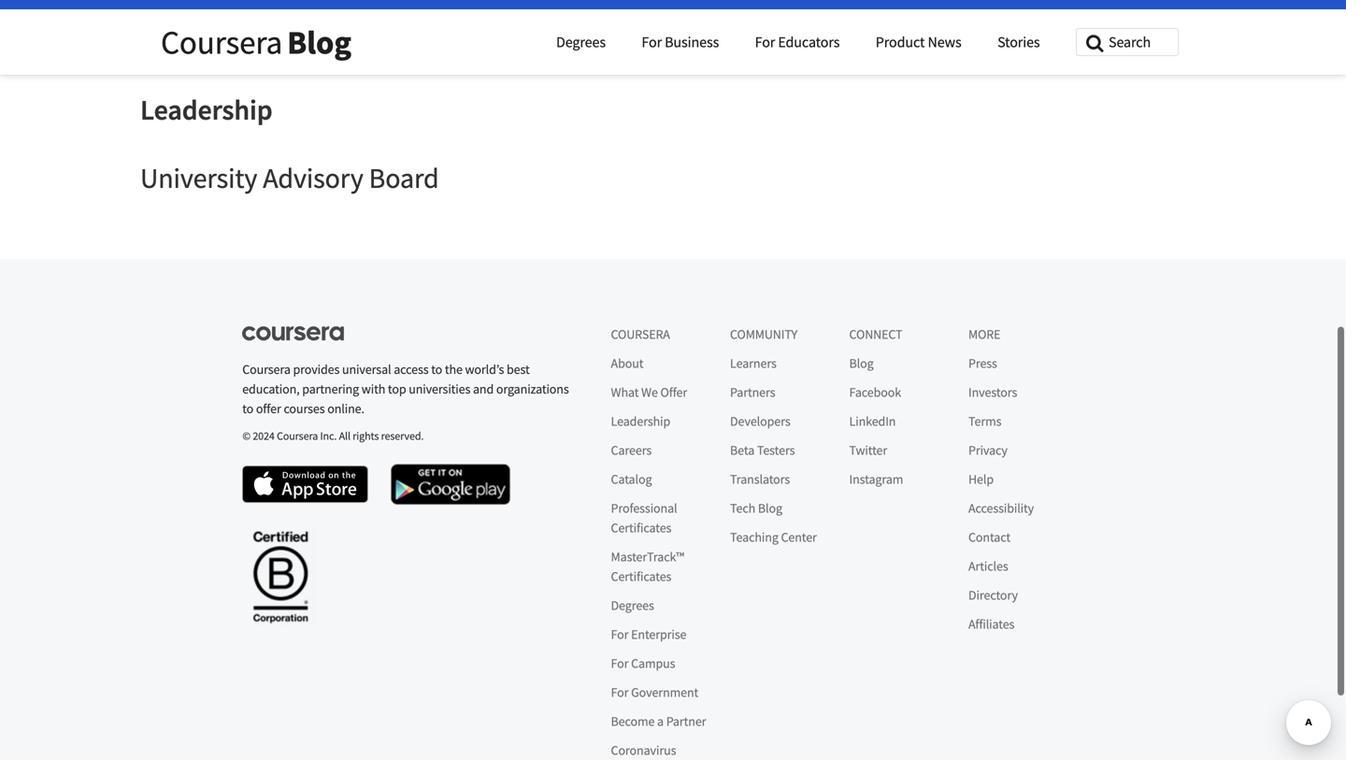 Task type: vqa. For each thing, say whether or not it's contained in the screenshot.
Certificates related to Professional Certificates
yes



Task type: locate. For each thing, give the bounding box(es) containing it.
certificates down professional
[[611, 520, 672, 536]]

for enterprise
[[611, 626, 687, 643]]

the
[[445, 361, 463, 378]]

developers
[[730, 413, 791, 430]]

mastertrack™ certificates link
[[611, 549, 684, 585]]

coursera image
[[242, 326, 344, 341]]

read up coursera blog
[[155, 1, 182, 18]]

investors
[[969, 384, 1018, 401]]

None search field
[[1076, 28, 1179, 56]]

certificates inside the professional certificates
[[611, 520, 672, 536]]

0 horizontal spatial read more link
[[155, 0, 644, 19]]

become a partner
[[611, 713, 706, 730]]

to left offer
[[242, 400, 254, 417]]

2 read more from the left
[[702, 1, 759, 18]]

0 horizontal spatial read more
[[155, 1, 212, 18]]

1 horizontal spatial read
[[702, 1, 729, 18]]

1 vertical spatial degrees
[[611, 597, 654, 614]]

2 horizontal spatial blog
[[850, 355, 874, 372]]

certificates down mastertrack™
[[611, 568, 672, 585]]

privacy
[[969, 442, 1008, 459]]

provides
[[293, 361, 340, 378]]

with
[[362, 381, 385, 397]]

a
[[657, 713, 664, 730]]

twitter link
[[850, 442, 888, 459]]

to
[[431, 361, 442, 378], [242, 400, 254, 417]]

1 vertical spatial certificates
[[611, 568, 672, 585]]

read more
[[155, 1, 212, 18], [702, 1, 759, 18]]

help
[[969, 471, 994, 488]]

read more up coursera blog
[[155, 1, 212, 18]]

more
[[185, 1, 212, 18], [732, 1, 759, 18], [969, 326, 1001, 343]]

advisory
[[263, 161, 364, 196]]

stories link
[[998, 33, 1040, 51]]

learners link
[[730, 355, 777, 372]]

government
[[631, 684, 699, 701]]

2 certificates from the top
[[611, 568, 672, 585]]

organizations
[[496, 381, 569, 397]]

careers link
[[611, 442, 652, 459]]

beta
[[730, 442, 755, 459]]

leadership up university
[[140, 92, 273, 127]]

beta testers link
[[730, 442, 795, 459]]

0 vertical spatial degrees link
[[556, 33, 606, 51]]

0 vertical spatial certificates
[[611, 520, 672, 536]]

twitter
[[850, 442, 888, 459]]

0 horizontal spatial read
[[155, 1, 182, 18]]

None text field
[[1076, 28, 1179, 56]]

leadership down what we offer
[[611, 413, 671, 430]]

for government
[[611, 684, 699, 701]]

1 vertical spatial to
[[242, 400, 254, 417]]

read more for second read more link from the left
[[702, 1, 759, 18]]

coursera inside coursera provides universal access to the world's best education, partnering with top universities and organizations to offer courses online.
[[242, 361, 291, 378]]

for up become
[[611, 684, 629, 701]]

read up business
[[702, 1, 729, 18]]

certificates for mastertrack™ certificates
[[611, 568, 672, 585]]

for educators link
[[755, 33, 840, 51]]

developers link
[[730, 413, 791, 430]]

for left the educators
[[755, 33, 775, 51]]

1 horizontal spatial read more
[[702, 1, 759, 18]]

1 horizontal spatial degrees
[[611, 597, 654, 614]]

become
[[611, 713, 655, 730]]

1 horizontal spatial to
[[431, 361, 442, 378]]

degrees
[[556, 33, 606, 51], [611, 597, 654, 614]]

1 vertical spatial degrees link
[[611, 597, 654, 614]]

1 certificates from the top
[[611, 520, 672, 536]]

1 read more from the left
[[155, 1, 212, 18]]

1 horizontal spatial blog
[[758, 500, 783, 517]]

what
[[611, 384, 639, 401]]

educators
[[778, 33, 840, 51]]

help link
[[969, 471, 994, 488]]

0 horizontal spatial more
[[185, 1, 212, 18]]

about
[[611, 355, 644, 372]]

1 vertical spatial blog
[[850, 355, 874, 372]]

rights
[[353, 429, 379, 443]]

more up coursera blog
[[185, 1, 212, 18]]

read more up business
[[702, 1, 759, 18]]

become a partner link
[[611, 713, 706, 730]]

stories
[[998, 33, 1040, 51]]

about link
[[611, 355, 644, 372]]

for up for campus
[[611, 626, 629, 643]]

0 vertical spatial leadership
[[140, 92, 273, 127]]

more up press link
[[969, 326, 1001, 343]]

top
[[388, 381, 406, 397]]

for left campus
[[611, 655, 629, 672]]

0 horizontal spatial degrees
[[556, 33, 606, 51]]

certificates inside mastertrack™ certificates
[[611, 568, 672, 585]]

teaching center link
[[730, 529, 817, 546]]

board
[[369, 161, 439, 196]]

partner
[[666, 713, 706, 730]]

coursera for coursera provides universal access to the world's best education, partnering with top universities and organizations to offer courses online.
[[242, 361, 291, 378]]

campus
[[631, 655, 676, 672]]

leadership
[[140, 92, 273, 127], [611, 413, 671, 430]]

learners
[[730, 355, 777, 372]]

1 horizontal spatial leadership
[[611, 413, 671, 430]]

blog for tech blog
[[758, 500, 783, 517]]

2 read more link from the left
[[702, 0, 1191, 19]]

1 horizontal spatial degrees link
[[611, 597, 654, 614]]

certificates
[[611, 520, 672, 536], [611, 568, 672, 585]]

read more for 2nd read more link from right
[[155, 1, 212, 18]]

for left business
[[642, 33, 662, 51]]

world's
[[465, 361, 504, 378]]

offer
[[256, 400, 281, 417]]

instagram link
[[850, 471, 904, 488]]

©
[[242, 429, 251, 443]]

0 vertical spatial blog
[[287, 22, 352, 63]]

2 horizontal spatial more
[[969, 326, 1001, 343]]

0 vertical spatial degrees
[[556, 33, 606, 51]]

0 horizontal spatial leadership
[[140, 92, 273, 127]]

2 vertical spatial blog
[[758, 500, 783, 517]]

read
[[155, 1, 182, 18], [702, 1, 729, 18]]

news
[[928, 33, 962, 51]]

partners link
[[730, 384, 776, 401]]

0 horizontal spatial blog
[[287, 22, 352, 63]]

1 horizontal spatial read more link
[[702, 0, 1191, 19]]

university
[[140, 161, 257, 196]]

more up for educators
[[732, 1, 759, 18]]

education,
[[242, 381, 300, 397]]

for campus link
[[611, 655, 676, 672]]

linkedin link
[[850, 413, 896, 430]]

0 vertical spatial to
[[431, 361, 442, 378]]

mastertrack™ certificates
[[611, 549, 684, 585]]

to left the
[[431, 361, 442, 378]]



Task type: describe. For each thing, give the bounding box(es) containing it.
tech blog
[[730, 500, 783, 517]]

catalog link
[[611, 471, 652, 488]]

product news link
[[876, 33, 962, 51]]

facebook
[[850, 384, 902, 401]]

contact
[[969, 529, 1011, 546]]

reserved.
[[381, 429, 424, 443]]

translators
[[730, 471, 790, 488]]

what we offer link
[[611, 384, 687, 401]]

get it on google play image
[[390, 463, 511, 505]]

for for for government
[[611, 684, 629, 701]]

terms link
[[969, 413, 1002, 430]]

articles
[[969, 558, 1009, 575]]

coursera for coursera blog
[[161, 22, 283, 63]]

for campus
[[611, 655, 676, 672]]

teaching
[[730, 529, 779, 546]]

2024
[[253, 429, 275, 443]]

connect
[[850, 326, 903, 343]]

terms
[[969, 413, 1002, 430]]

accessibility
[[969, 500, 1034, 517]]

1 read more link from the left
[[155, 0, 644, 19]]

universities
[[409, 381, 471, 397]]

directory link
[[969, 587, 1018, 604]]

courses
[[284, 400, 325, 417]]

business
[[665, 33, 719, 51]]

directory
[[969, 587, 1018, 604]]

privacy link
[[969, 442, 1008, 459]]

for for for business
[[642, 33, 662, 51]]

1 horizontal spatial more
[[732, 1, 759, 18]]

for enterprise link
[[611, 626, 687, 643]]

careers
[[611, 442, 652, 459]]

beta testers
[[730, 442, 795, 459]]

coursera blog
[[161, 22, 352, 63]]

for business link
[[642, 33, 719, 51]]

tech blog link
[[730, 500, 783, 517]]

facebook link
[[850, 384, 902, 401]]

download on the app store image
[[242, 466, 369, 503]]

© 2024 coursera inc. all rights reserved.
[[242, 429, 424, 443]]

professional certificates
[[611, 500, 678, 536]]

for educators
[[755, 33, 840, 51]]

partnering
[[302, 381, 359, 397]]

we
[[642, 384, 658, 401]]

affiliates link
[[969, 616, 1015, 633]]

access
[[394, 361, 429, 378]]

professional certificates link
[[611, 500, 678, 536]]

best
[[507, 361, 530, 378]]

for for for enterprise
[[611, 626, 629, 643]]

blog for coursera blog
[[287, 22, 352, 63]]

product
[[876, 33, 925, 51]]

press link
[[969, 355, 998, 372]]

testers
[[757, 442, 795, 459]]

accessibility link
[[969, 500, 1034, 517]]

0 horizontal spatial degrees link
[[556, 33, 606, 51]]

online.
[[327, 400, 365, 417]]

certificates for professional certificates
[[611, 520, 672, 536]]

2 read from the left
[[702, 1, 729, 18]]

what we offer
[[611, 384, 687, 401]]

translators link
[[730, 471, 790, 488]]

product news
[[876, 33, 962, 51]]

affiliates
[[969, 616, 1015, 633]]

center
[[781, 529, 817, 546]]

for government link
[[611, 684, 699, 701]]

tech
[[730, 500, 756, 517]]

inc.
[[320, 429, 337, 443]]

search image
[[1076, 28, 1104, 52]]

1 read from the left
[[155, 1, 182, 18]]

investors link
[[969, 384, 1018, 401]]

coursera for coursera
[[611, 326, 670, 343]]

coronavirus
[[611, 742, 676, 760]]

and
[[473, 381, 494, 397]]

coursera provides universal access to the world's best education, partnering with top universities and organizations to offer courses online.
[[242, 361, 569, 417]]

blog link
[[850, 355, 874, 372]]

linkedin
[[850, 413, 896, 430]]

coronavirus link
[[611, 742, 676, 760]]

community
[[730, 326, 798, 343]]

for for for educators
[[755, 33, 775, 51]]

1 vertical spatial leadership
[[611, 413, 671, 430]]

university advisory board
[[140, 161, 439, 196]]

partners
[[730, 384, 776, 401]]

professional
[[611, 500, 678, 517]]

offer
[[661, 384, 687, 401]]

mastertrack™
[[611, 549, 684, 565]]

teaching center
[[730, 529, 817, 546]]

b corp image
[[242, 520, 319, 633]]

universal
[[342, 361, 391, 378]]

leadership link
[[611, 413, 671, 430]]

all
[[339, 429, 351, 443]]

0 horizontal spatial to
[[242, 400, 254, 417]]

enterprise
[[631, 626, 687, 643]]

for for for campus
[[611, 655, 629, 672]]

for business
[[642, 33, 719, 51]]

press
[[969, 355, 998, 372]]

instagram
[[850, 471, 904, 488]]



